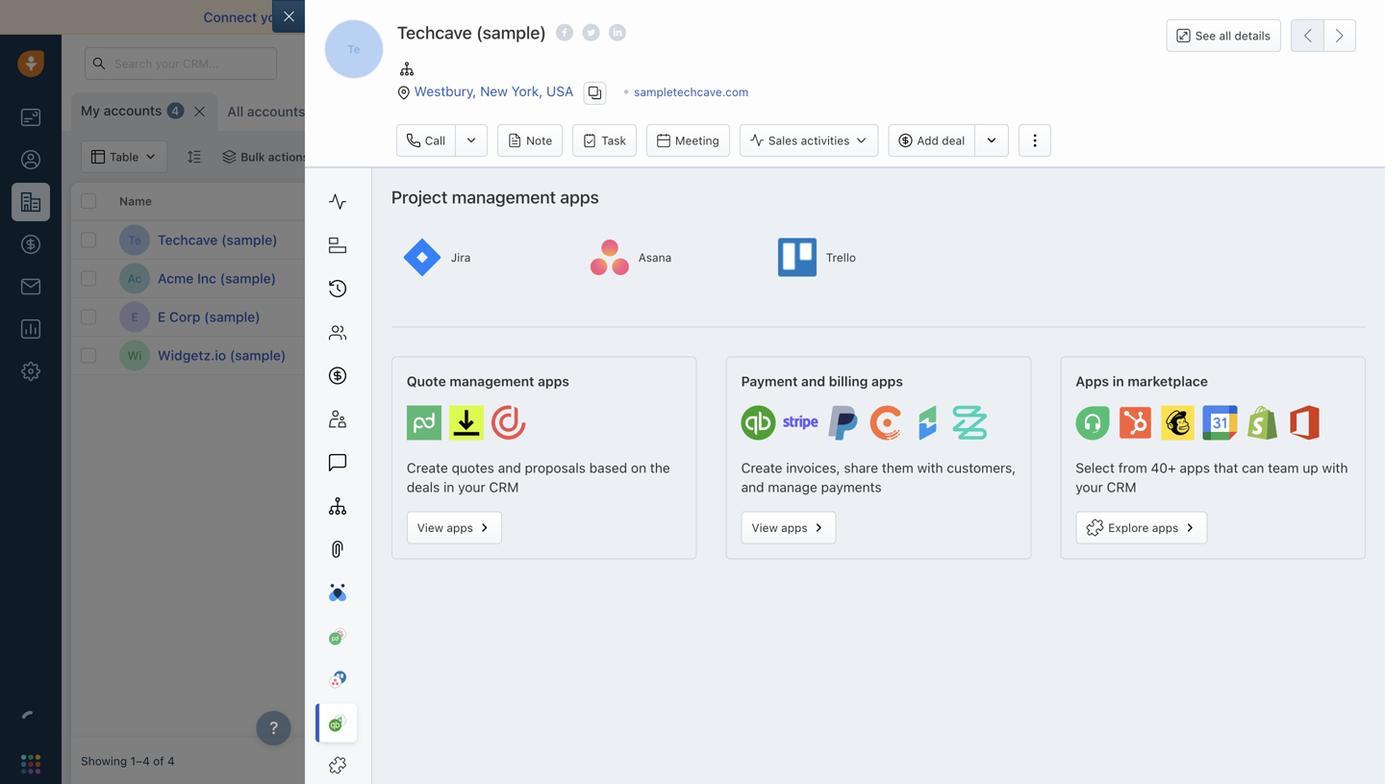 Task type: vqa. For each thing, say whether or not it's contained in the screenshot.
first "to" from the left
no



Task type: locate. For each thing, give the bounding box(es) containing it.
1 vertical spatial from
[[1119, 460, 1148, 476]]

e inside e corp (sample) link
[[158, 309, 166, 325]]

1 horizontal spatial techcave
[[397, 22, 472, 43]]

(sample) left the facebook circled icon
[[476, 22, 547, 43]]

1 horizontal spatial view apps
[[752, 521, 808, 535]]

techcave inside dialog
[[397, 22, 472, 43]]

create inside create quotes and proposals based on the deals in your crm
[[407, 460, 448, 476]]

crm down quotes
[[489, 479, 519, 495]]

view down manage
[[752, 521, 778, 535]]

view apps button
[[407, 512, 502, 544], [742, 512, 837, 544]]

showing
[[81, 754, 127, 768]]

westbury, new york, usa link
[[414, 83, 574, 99]]

1 with from the left
[[918, 460, 944, 476]]

$ for $ 0
[[658, 308, 668, 326]]

4 right 1–4
[[167, 754, 175, 768]]

0 horizontal spatial te
[[128, 233, 141, 247]]

view for manage
[[752, 521, 778, 535]]

accounts right my
[[104, 102, 162, 118]]

1 vertical spatial john smith
[[826, 349, 887, 362]]

sampletechcave.com link up sampleacme.com
[[514, 233, 629, 247]]

1 horizontal spatial 1
[[1255, 52, 1261, 64]]

from
[[1131, 9, 1161, 25], [1119, 460, 1148, 476]]

1 view from the left
[[418, 521, 444, 535]]

apps down quotes
[[447, 521, 473, 535]]

0 horizontal spatial add
[[918, 134, 939, 147]]

1 filter applied button
[[322, 141, 447, 173]]

1 horizontal spatial accounts
[[247, 103, 306, 119]]

enable
[[529, 9, 571, 25]]

1 horizontal spatial create
[[742, 460, 783, 476]]

container_wx8msf4aqz5i3rn1 image inside 1 filter applied button
[[334, 150, 348, 164]]

0 vertical spatial sampletechcave.com link
[[634, 85, 749, 99]]

1 create from the left
[[407, 460, 448, 476]]

apps left that
[[1180, 460, 1211, 476]]

view apps for manage
[[752, 521, 808, 535]]

quote management apps
[[407, 373, 570, 389]]

0 horizontal spatial view
[[418, 521, 444, 535]]

0 horizontal spatial container_wx8msf4aqz5i3rn1 image
[[807, 272, 821, 285]]

email
[[667, 9, 701, 25]]

row group
[[71, 221, 360, 375], [360, 221, 1386, 375]]

click for $ 0
[[1102, 310, 1129, 324]]

0 vertical spatial 1
[[1255, 52, 1261, 64]]

payments
[[821, 479, 882, 495]]

john smith down trello
[[826, 310, 887, 324]]

1 left filter
[[355, 150, 361, 164]]

1 down details
[[1255, 52, 1261, 64]]

click up 'widgetz.io'
[[524, 310, 551, 324]]

te button
[[324, 19, 384, 79]]

apps down task button
[[560, 187, 599, 207]]

view apps button down manage
[[742, 512, 837, 544]]

2 view from the left
[[752, 521, 778, 535]]

add left deal
[[918, 134, 939, 147]]

1 inside button
[[355, 150, 361, 164]]

don't
[[1011, 9, 1044, 25]]

1 horizontal spatial view apps button
[[742, 512, 837, 544]]

york,
[[512, 83, 543, 99]]

so
[[965, 9, 980, 25]]

sampletechcave.com
[[634, 85, 749, 99], [514, 233, 629, 247]]

widgetz.io
[[158, 347, 226, 363]]

0 horizontal spatial with
[[918, 460, 944, 476]]

in for apps
[[1113, 373, 1125, 389]]

0 horizontal spatial in
[[444, 479, 455, 495]]

add left task
[[958, 310, 979, 324]]

1 vertical spatial techcave (sample)
[[158, 232, 278, 248]]

1 view apps from the left
[[418, 521, 473, 535]]

sampletechcave.com for the rightmost sampletechcave.com link
[[634, 85, 749, 99]]

apps down widgetz.io link on the top left of page
[[538, 373, 570, 389]]

2 vertical spatial in
[[444, 479, 455, 495]]

sampletechcave.com link up meeting button
[[634, 85, 749, 99]]

billing
[[829, 373, 869, 389]]

your for quote management apps
[[458, 479, 486, 495]]

your left mailbox
[[261, 9, 289, 25]]

project
[[392, 187, 448, 207]]

see
[[1196, 29, 1217, 42]]

te inside te button
[[347, 42, 361, 56]]

+ click to add
[[514, 310, 589, 324], [1091, 310, 1167, 324], [1091, 349, 1167, 362]]

1 vertical spatial techcave
[[158, 232, 218, 248]]

crm inside create quotes and proposals based on the deals in your crm
[[489, 479, 519, 495]]

1 for 1 filter applied
[[355, 150, 361, 164]]

0 horizontal spatial sampletechcave.com
[[514, 233, 629, 247]]

smith down trello
[[856, 310, 887, 324]]

1 $ from the top
[[658, 308, 668, 326]]

and left manage
[[742, 479, 765, 495]]

john up "billing"
[[826, 349, 852, 362]]

press space to select this row. row containing $ 5,600
[[360, 337, 1386, 375]]

press space to select this row. row containing sampleacme.com
[[360, 260, 1386, 298]]

1 horizontal spatial with
[[1323, 460, 1349, 476]]

2 horizontal spatial your
[[1076, 479, 1104, 495]]

techcave up westbury,
[[397, 22, 472, 43]]

with right them
[[918, 460, 944, 476]]

(sample)
[[476, 22, 547, 43], [221, 232, 278, 248], [220, 270, 276, 286], [204, 309, 260, 325], [230, 347, 286, 363]]

$ left 0
[[658, 308, 668, 326]]

sampletechcave.com up meeting button
[[634, 85, 749, 99]]

1 vertical spatial 1
[[355, 150, 361, 164]]

with
[[918, 460, 944, 476], [1323, 460, 1349, 476]]

connect your mailbox link
[[203, 9, 346, 25]]

0 horizontal spatial accounts
[[104, 102, 162, 118]]

smith
[[856, 310, 887, 324], [856, 349, 887, 362]]

your
[[261, 9, 289, 25], [458, 479, 486, 495], [1076, 479, 1104, 495]]

container_wx8msf4aqz5i3rn1 image
[[807, 272, 821, 285], [947, 349, 961, 362]]

te inside the press space to select this row. row
[[128, 233, 141, 247]]

(sample) inside "link"
[[221, 232, 278, 248]]

create inside create invoices, share them with customers, and manage payments
[[742, 460, 783, 476]]

+ click to add up days
[[1091, 310, 1167, 324]]

2
[[1070, 349, 1077, 362]]

2 john smith from the top
[[826, 349, 887, 362]]

2 view apps button from the left
[[742, 512, 837, 544]]

wi
[[128, 349, 142, 362]]

1 vertical spatial of
[[153, 754, 164, 768]]

techcave up acme at the top of the page
[[158, 232, 218, 248]]

2 john from the top
[[826, 349, 852, 362]]

mailbox
[[293, 9, 342, 25]]

1 vertical spatial in
[[1113, 373, 1125, 389]]

create up the deals
[[407, 460, 448, 476]]

marketplace
[[1128, 373, 1209, 389]]

techcave (sample) up westbury, new york, usa link
[[397, 22, 547, 43]]

1 view apps button from the left
[[407, 512, 502, 544]]

apps right explore
[[1153, 521, 1179, 535]]

management for project
[[452, 187, 556, 207]]

4 down search your crm... text box
[[172, 104, 179, 117]]

view for deals
[[418, 521, 444, 535]]

freshworks switcher image
[[21, 755, 40, 774]]

deliverability
[[417, 9, 498, 25]]

0 horizontal spatial view apps
[[418, 521, 473, 535]]

with inside the select from 40+ apps that can team up with your crm
[[1323, 460, 1349, 476]]

with right 'up'
[[1323, 460, 1349, 476]]

1 horizontal spatial sampletechcave.com link
[[634, 85, 749, 99]]

2 create from the left
[[742, 460, 783, 476]]

+ click to add up apps in marketplace on the right top of page
[[1091, 349, 1167, 362]]

0 vertical spatial $
[[658, 308, 668, 326]]

1 vertical spatial sampletechcave.com
[[514, 233, 629, 247]]

+ add task
[[947, 310, 1005, 324]]

1 horizontal spatial e
[[158, 309, 166, 325]]

crm down select
[[1107, 479, 1137, 495]]

1 for 1
[[1255, 52, 1261, 64]]

apps inside the select from 40+ apps that can team up with your crm
[[1180, 460, 1211, 476]]

1
[[1255, 52, 1261, 64], [355, 150, 361, 164]]

2 with from the left
[[1323, 460, 1349, 476]]

of
[[651, 9, 664, 25], [153, 754, 164, 768]]

in right 'apps'
[[1113, 373, 1125, 389]]

e
[[158, 309, 166, 325], [131, 310, 138, 324]]

1 filter applied
[[355, 150, 434, 164]]

0 horizontal spatial crm
[[489, 479, 519, 495]]

filter
[[364, 150, 390, 164]]

view
[[418, 521, 444, 535], [752, 521, 778, 535]]

john down trello
[[826, 310, 852, 324]]

0 vertical spatial smith
[[856, 310, 887, 324]]

add for $ 0
[[1146, 310, 1167, 324]]

2 view apps from the left
[[752, 521, 808, 535]]

showing 1–4 of 4
[[81, 754, 175, 768]]

in right the deals
[[444, 479, 455, 495]]

1 vertical spatial sampletechcave.com link
[[514, 233, 629, 247]]

management for quote
[[450, 373, 535, 389]]

add for $ 5,600
[[1146, 349, 1167, 362]]

0 vertical spatial john
[[826, 310, 852, 324]]

2 smith from the top
[[856, 349, 887, 362]]

from right start
[[1131, 9, 1161, 25]]

accounts
[[104, 102, 162, 118], [247, 103, 306, 119]]

widgetz.io link
[[514, 349, 570, 362]]

dialog
[[272, 0, 1386, 784]]

your inside the select from 40+ apps that can team up with your crm
[[1076, 479, 1104, 495]]

sampletechcave.com inside 'grid'
[[514, 233, 629, 247]]

cell
[[937, 221, 1082, 259], [1082, 221, 1226, 259], [1226, 221, 1370, 259], [1370, 221, 1386, 259], [937, 260, 1082, 297], [1082, 260, 1226, 297], [1226, 260, 1370, 297], [1370, 260, 1386, 297], [1370, 298, 1386, 336], [1370, 337, 1386, 374]]

customers,
[[947, 460, 1017, 476]]

1 horizontal spatial add
[[958, 310, 979, 324]]

add
[[569, 310, 589, 324], [1146, 310, 1167, 324], [1146, 349, 1167, 362]]

of right sync
[[651, 9, 664, 25]]

view apps down the deals
[[418, 521, 473, 535]]

1 vertical spatial smith
[[856, 349, 887, 362]]

1–4
[[130, 754, 150, 768]]

4 inside my accounts 4
[[172, 104, 179, 117]]

payment and billing apps
[[742, 373, 904, 389]]

press space to select this row. row
[[71, 221, 360, 260], [360, 221, 1386, 260], [71, 260, 360, 298], [360, 260, 1386, 298], [71, 298, 360, 337], [360, 298, 1386, 337], [71, 337, 360, 375], [360, 337, 1386, 375]]

create up manage
[[742, 460, 783, 476]]

1 vertical spatial 4
[[167, 754, 175, 768]]

container_wx8msf4aqz5i3rn1 image
[[223, 150, 236, 164], [334, 150, 348, 164], [807, 233, 821, 247], [807, 349, 821, 362]]

add inside add deal button
[[918, 134, 939, 147]]

1 vertical spatial container_wx8msf4aqz5i3rn1 image
[[947, 349, 961, 362]]

0 vertical spatial add
[[918, 134, 939, 147]]

$ left 5,600
[[658, 346, 668, 364]]

sampletechcave.com up sampleacme.com
[[514, 233, 629, 247]]

smith up "billing"
[[856, 349, 887, 362]]

crm inside the select from 40+ apps that can team up with your crm
[[1107, 479, 1137, 495]]

view down the deals
[[418, 521, 444, 535]]

s image
[[371, 225, 401, 256]]

acme inc (sample) link
[[158, 269, 276, 288]]

to
[[346, 9, 358, 25], [1081, 9, 1094, 25], [554, 310, 565, 324], [1132, 310, 1143, 324], [1132, 349, 1143, 362]]

with inside create invoices, share them with customers, and manage payments
[[918, 460, 944, 476]]

add
[[918, 134, 939, 147], [958, 310, 979, 324]]

j image
[[371, 302, 401, 333]]

apps down manage
[[782, 521, 808, 535]]

accounts right all
[[247, 103, 306, 119]]

name
[[119, 194, 152, 208]]

0 vertical spatial te
[[347, 42, 361, 56]]

acme inc (sample)
[[158, 270, 276, 286]]

accounts for all
[[247, 103, 306, 119]]

1 horizontal spatial sampletechcave.com
[[634, 85, 749, 99]]

1 vertical spatial management
[[450, 373, 535, 389]]

your down quotes
[[458, 479, 486, 495]]

add deal
[[918, 134, 965, 147]]

crm for quotes
[[489, 479, 519, 495]]

+ up days
[[1091, 310, 1099, 324]]

1 vertical spatial $
[[658, 346, 668, 364]]

0 vertical spatial of
[[651, 9, 664, 25]]

2 crm from the left
[[1107, 479, 1137, 495]]

0 vertical spatial 4
[[172, 104, 179, 117]]

jira
[[451, 251, 471, 264]]

0 horizontal spatial create
[[407, 460, 448, 476]]

new
[[480, 83, 508, 99]]

payment
[[742, 373, 798, 389]]

from left 40+
[[1119, 460, 1148, 476]]

crm for from
[[1107, 479, 1137, 495]]

2 $ from the top
[[658, 346, 668, 364]]

0 vertical spatial sampletechcave.com
[[634, 85, 749, 99]]

0 horizontal spatial techcave
[[158, 232, 218, 248]]

1 smith from the top
[[856, 310, 887, 324]]

0 horizontal spatial your
[[261, 9, 289, 25]]

0 vertical spatial management
[[452, 187, 556, 207]]

create for manage
[[742, 460, 783, 476]]

acme
[[158, 270, 194, 286]]

1 vertical spatial te
[[128, 233, 141, 247]]

1 crm from the left
[[489, 479, 519, 495]]

+ click to add up 'widgetz.io'
[[514, 310, 589, 324]]

note
[[527, 134, 553, 147]]

apps
[[560, 187, 599, 207], [538, 373, 570, 389], [872, 373, 904, 389], [1180, 460, 1211, 476], [447, 521, 473, 535], [782, 521, 808, 535], [1153, 521, 1179, 535]]

your inside create quotes and proposals based on the deals in your crm
[[458, 479, 486, 495]]

and left enable
[[501, 9, 525, 25]]

sampletechcave.com inside dialog
[[634, 85, 749, 99]]

create for deals
[[407, 460, 448, 476]]

0 horizontal spatial of
[[153, 754, 164, 768]]

1 horizontal spatial techcave (sample)
[[397, 22, 547, 43]]

meeting
[[676, 134, 720, 147]]

click up 'apps'
[[1102, 349, 1129, 362]]

0 horizontal spatial e
[[131, 310, 138, 324]]

0 horizontal spatial techcave (sample)
[[158, 232, 278, 248]]

+
[[514, 310, 521, 324], [1091, 310, 1099, 324], [947, 310, 954, 324], [1091, 349, 1099, 362]]

$ 5,600
[[658, 346, 714, 364]]

grid
[[71, 183, 1386, 738]]

1 row group from the left
[[71, 221, 360, 375]]

1 horizontal spatial te
[[347, 42, 361, 56]]

your down select
[[1076, 479, 1104, 495]]

view apps button down the deals
[[407, 512, 502, 544]]

0 vertical spatial john smith
[[826, 310, 887, 324]]

view apps for deals
[[418, 521, 473, 535]]

(sample) up acme inc (sample)
[[221, 232, 278, 248]]

techcave (sample) down name row
[[158, 232, 278, 248]]

$
[[658, 308, 668, 326], [658, 346, 668, 364]]

all
[[227, 103, 244, 119]]

0 vertical spatial in
[[1058, 349, 1067, 362]]

1 link
[[1239, 49, 1268, 78]]

0 vertical spatial techcave
[[397, 22, 472, 43]]

0 horizontal spatial 1
[[355, 150, 361, 164]]

e up the wi
[[131, 310, 138, 324]]

row group containing $ 0
[[360, 221, 1386, 375]]

create
[[407, 460, 448, 476], [742, 460, 783, 476]]

management down note button
[[452, 187, 556, 207]]

0 vertical spatial from
[[1131, 9, 1161, 25]]

sampletechcave.com link
[[634, 85, 749, 99], [514, 233, 629, 247]]

1 horizontal spatial your
[[458, 479, 486, 495]]

0 horizontal spatial view apps button
[[407, 512, 502, 544]]

and right quotes
[[498, 460, 521, 476]]

2 horizontal spatial in
[[1113, 373, 1125, 389]]

task
[[602, 134, 627, 147]]

1 horizontal spatial in
[[1058, 349, 1067, 362]]

close image
[[1357, 13, 1367, 22]]

john smith up "billing"
[[826, 349, 887, 362]]

deals
[[407, 479, 440, 495]]

click up days
[[1102, 310, 1129, 324]]

e for e corp (sample)
[[158, 309, 166, 325]]

2 row group from the left
[[360, 221, 1386, 375]]

container_wx8msf4aqz5i3rn1 image inside bulk actions button
[[223, 150, 236, 164]]

invoices,
[[787, 460, 841, 476]]

1 horizontal spatial view
[[752, 521, 778, 535]]

management down widgetz.io link on the top left of page
[[450, 373, 535, 389]]

1 vertical spatial john
[[826, 349, 852, 362]]

1 horizontal spatial crm
[[1107, 479, 1137, 495]]

e left corp
[[158, 309, 166, 325]]

$ 0
[[658, 308, 682, 326]]

view apps down manage
[[752, 521, 808, 535]]

call link
[[396, 124, 455, 157]]

of right 1–4
[[153, 754, 164, 768]]

0 vertical spatial container_wx8msf4aqz5i3rn1 image
[[807, 272, 821, 285]]

in left 2
[[1058, 349, 1067, 362]]



Task type: describe. For each thing, give the bounding box(es) containing it.
proposals
[[525, 460, 586, 476]]

call
[[425, 134, 446, 147]]

press space to select this row. row containing $ 0
[[360, 298, 1386, 337]]

usa
[[547, 83, 574, 99]]

+ left task
[[947, 310, 954, 324]]

1 horizontal spatial container_wx8msf4aqz5i3rn1 image
[[947, 349, 961, 362]]

apps right "billing"
[[872, 373, 904, 389]]

5,600
[[672, 346, 714, 364]]

1 horizontal spatial of
[[651, 9, 664, 25]]

0
[[672, 308, 682, 326]]

(sample) up widgetz.io (sample)
[[204, 309, 260, 325]]

bulk actions button
[[210, 141, 322, 173]]

explore
[[1109, 521, 1150, 535]]

inc
[[197, 270, 216, 286]]

and left "billing"
[[802, 373, 826, 389]]

ac
[[128, 272, 142, 285]]

(sample) down e corp (sample) link
[[230, 347, 286, 363]]

linkedin circled image
[[609, 22, 626, 43]]

twitter circled image
[[583, 22, 600, 43]]

that
[[1214, 460, 1239, 476]]

corp
[[169, 309, 201, 325]]

up
[[1303, 460, 1319, 476]]

e for e
[[131, 310, 138, 324]]

you
[[984, 9, 1007, 25]]

⌘
[[571, 105, 582, 118]]

facebook circled image
[[556, 22, 574, 43]]

connect
[[203, 9, 257, 25]]

due
[[1034, 349, 1054, 362]]

task button
[[573, 124, 637, 157]]

1 john from the top
[[826, 310, 852, 324]]

select from 40+ apps that can team up with your crm
[[1076, 460, 1349, 495]]

select
[[1076, 460, 1115, 476]]

see all details button
[[1167, 19, 1282, 52]]

your for apps in marketplace
[[1076, 479, 1104, 495]]

my
[[81, 102, 100, 118]]

+ click to add for $ 5,600
[[1091, 349, 1167, 362]]

dialog containing techcave (sample)
[[272, 0, 1386, 784]]

apps inside button
[[1153, 521, 1179, 535]]

and inside create quotes and proposals based on the deals in your crm
[[498, 460, 521, 476]]

view apps button for manage
[[742, 512, 837, 544]]

create invoices, share them with customers, and manage payments
[[742, 460, 1017, 495]]

+ up widgetz.io link on the top left of page
[[514, 310, 521, 324]]

trello
[[827, 251, 857, 264]]

techcave (sample) link
[[158, 231, 278, 250]]

bulk
[[241, 150, 265, 164]]

and inside create invoices, share them with customers, and manage payments
[[742, 479, 765, 495]]

them
[[882, 460, 914, 476]]

row group containing techcave (sample)
[[71, 221, 360, 375]]

bulk actions
[[241, 150, 309, 164]]

sampleacme.com link
[[514, 272, 609, 285]]

click for $ 5,600
[[1102, 349, 1129, 362]]

from inside the select from 40+ apps that can team up with your crm
[[1119, 460, 1148, 476]]

press space to select this row. row containing widgetz.io (sample)
[[71, 337, 360, 375]]

widgetz.io
[[514, 349, 570, 362]]

all
[[1220, 29, 1232, 42]]

press space to select this row. row containing techcave (sample)
[[71, 221, 360, 260]]

share
[[844, 460, 879, 476]]

sales activities
[[769, 134, 850, 147]]

activities
[[801, 134, 850, 147]]

name row
[[71, 183, 360, 221]]

the
[[650, 460, 671, 476]]

+ click to add for $ 0
[[1091, 310, 1167, 324]]

can
[[1243, 460, 1265, 476]]

accounts for my
[[104, 102, 162, 118]]

e corp (sample)
[[158, 309, 260, 325]]

note button
[[498, 124, 563, 157]]

in for due
[[1058, 349, 1067, 362]]

5036153947 link
[[1236, 345, 1306, 366]]

press space to select this row. row containing sampletechcave.com
[[360, 221, 1386, 260]]

task
[[982, 310, 1005, 324]]

j image
[[371, 340, 401, 371]]

add deal button
[[889, 124, 975, 157]]

conversations.
[[705, 9, 798, 25]]

explore apps button
[[1076, 512, 1208, 544]]

have
[[1047, 9, 1077, 25]]

scratch.
[[1164, 9, 1216, 25]]

my accounts link
[[81, 101, 162, 120]]

improve
[[362, 9, 413, 25]]

l image
[[371, 263, 401, 294]]

view apps button for deals
[[407, 512, 502, 544]]

40+
[[1152, 460, 1177, 476]]

sampleacme.com
[[514, 272, 609, 285]]

westbury, new york, usa
[[414, 83, 574, 99]]

way
[[589, 9, 614, 25]]

project management apps
[[392, 187, 599, 207]]

asana
[[639, 251, 672, 264]]

apps
[[1076, 373, 1110, 389]]

5036153947
[[1236, 347, 1306, 360]]

team
[[1269, 460, 1300, 476]]

grid containing $ 0
[[71, 183, 1386, 738]]

0 vertical spatial techcave (sample)
[[397, 22, 547, 43]]

Search your CRM... text field
[[85, 47, 277, 80]]

explore apps
[[1109, 521, 1179, 535]]

all accounts
[[227, 103, 306, 119]]

widgetz.io (sample) link
[[158, 346, 286, 365]]

0 horizontal spatial sampletechcave.com link
[[514, 233, 629, 247]]

sampletechcave.com for sampletechcave.com link to the left
[[514, 233, 629, 247]]

days
[[1081, 349, 1106, 362]]

1 john smith from the top
[[826, 310, 887, 324]]

$ for $ 5,600
[[658, 346, 668, 364]]

see all details
[[1196, 29, 1271, 42]]

1 vertical spatial add
[[958, 310, 979, 324]]

quotes
[[452, 460, 495, 476]]

so you don't have to start from scratch.
[[965, 9, 1216, 25]]

press space to select this row. row containing acme inc (sample)
[[71, 260, 360, 298]]

e corp (sample) link
[[158, 307, 260, 327]]

my accounts 4
[[81, 102, 179, 118]]

apps in marketplace
[[1076, 373, 1209, 389]]

start
[[1097, 9, 1127, 25]]

press space to select this row. row containing e corp (sample)
[[71, 298, 360, 337]]

westbury,
[[414, 83, 477, 99]]

sync
[[618, 9, 648, 25]]

⌘ o
[[571, 105, 594, 118]]

+ right 2
[[1091, 349, 1099, 362]]

(sample) right inc on the top of page
[[220, 270, 276, 286]]

techcave inside "link"
[[158, 232, 218, 248]]

quote
[[407, 373, 446, 389]]

in inside create quotes and proposals based on the deals in your crm
[[444, 479, 455, 495]]



